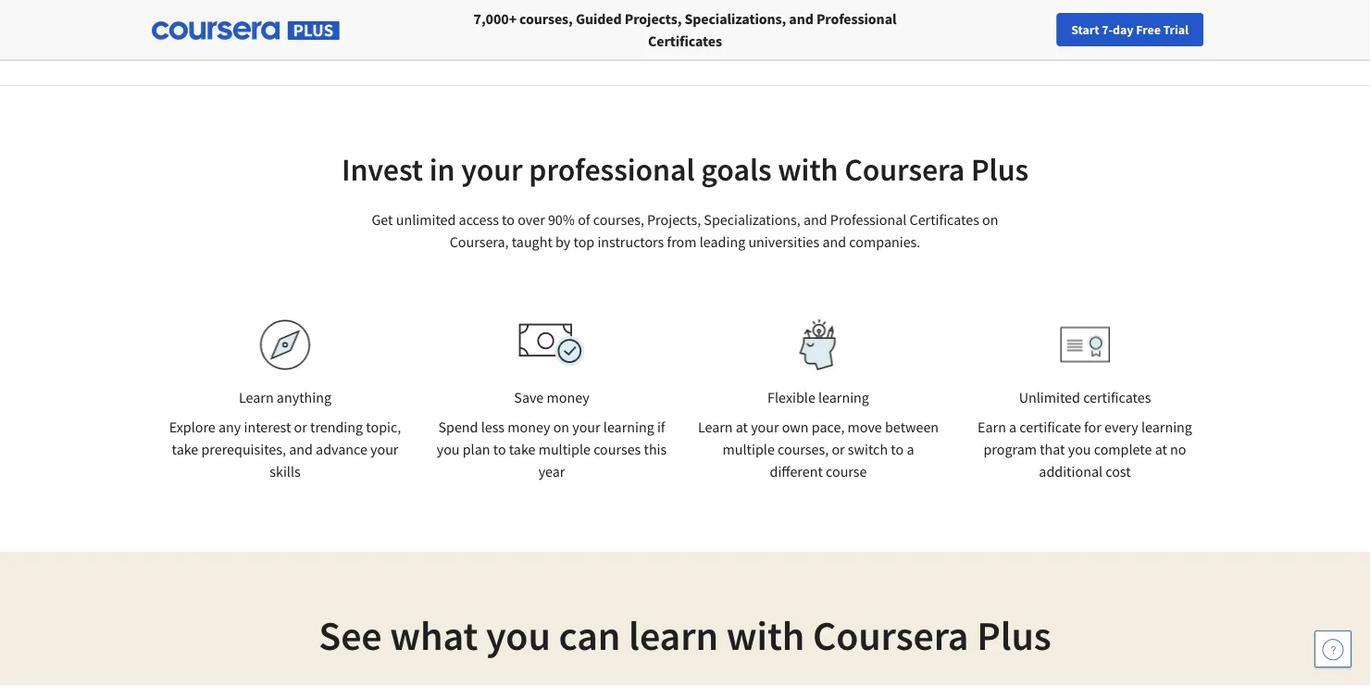 Task type: describe. For each thing, give the bounding box(es) containing it.
invest in your professional goals with coursera plus
[[342, 150, 1029, 189]]

1 horizontal spatial you
[[486, 609, 551, 661]]

no
[[1171, 440, 1187, 458]]

career
[[1056, 21, 1092, 38]]

multiple inside spend less money on your learning if you plan to take multiple courses this year
[[539, 440, 591, 458]]

plus for invest in your professional goals with coursera plus
[[971, 150, 1029, 189]]

coursera for see what you can learn with coursera plus
[[813, 609, 969, 661]]

different
[[770, 462, 823, 481]]

sas image
[[779, 8, 849, 38]]

certificates inside 7,000+ courses, guided projects, specializations, and professional certificates
[[648, 31, 722, 50]]

unlimited certificates image
[[1060, 326, 1110, 363]]

cost
[[1106, 462, 1131, 481]]

access
[[459, 210, 499, 229]]

0 vertical spatial money
[[547, 388, 590, 407]]

find
[[976, 21, 1000, 38]]

every
[[1105, 418, 1139, 436]]

learn anything image
[[260, 319, 311, 370]]

trending
[[310, 418, 363, 436]]

help center image
[[1322, 638, 1345, 660]]

professional
[[529, 150, 695, 189]]

anything
[[277, 388, 332, 407]]

learn for learn anything
[[239, 388, 274, 407]]

flexible
[[768, 388, 816, 407]]

spend
[[438, 418, 478, 436]]

take inside explore any interest or trending topic, take prerequisites, and advance your skills
[[172, 440, 198, 458]]

if
[[657, 418, 665, 436]]

plan
[[463, 440, 490, 458]]

with for learn
[[727, 609, 805, 661]]

advance
[[316, 440, 368, 458]]

with for goals
[[778, 150, 838, 189]]

and inside explore any interest or trending topic, take prerequisites, and advance your skills
[[289, 440, 313, 458]]

plus for see what you can learn with coursera plus
[[977, 609, 1052, 661]]

flexible learning
[[768, 388, 869, 407]]

of
[[578, 210, 590, 229]]

free
[[1136, 21, 1161, 38]]

your inside explore any interest or trending topic, take prerequisites, and advance your skills
[[370, 440, 399, 458]]

between
[[885, 418, 939, 436]]

see what you can learn with coursera plus carousel element
[[152, 669, 1219, 686]]

a inside learn at your own pace, move between multiple courses, or switch to a different course
[[907, 440, 914, 458]]

7-
[[1102, 21, 1113, 38]]

earn a certificate for every learning program that you complete at no additional cost
[[978, 418, 1193, 481]]

prerequisites,
[[201, 440, 286, 458]]

on inside spend less money on your learning if you plan to take multiple courses this year
[[553, 418, 570, 436]]

you inside the earn a certificate for every learning program that you complete at no additional cost
[[1068, 440, 1091, 458]]

start 7-day free trial
[[1072, 21, 1189, 38]]

see what you can learn with coursera plus
[[319, 609, 1052, 661]]

own
[[782, 418, 809, 436]]

projects, inside get unlimited access to over 90% of courses, projects, specializations, and professional certificates on coursera, taught by top instructors from leading universities and companies.
[[647, 210, 701, 229]]

flexible learning image
[[787, 319, 851, 370]]

a inside the earn a certificate for every learning program that you complete at no additional cost
[[1009, 418, 1017, 436]]

this
[[644, 440, 667, 458]]

universities
[[749, 232, 820, 251]]

save
[[514, 388, 544, 407]]

top
[[574, 232, 595, 251]]

multiple inside learn at your own pace, move between multiple courses, or switch to a different course
[[723, 440, 775, 458]]

learn at your own pace, move between multiple courses, or switch to a different course
[[698, 418, 939, 481]]

university of michigan image
[[671, 0, 719, 48]]

trial
[[1163, 21, 1189, 38]]

coursera for invest in your professional goals with coursera plus
[[845, 150, 965, 189]]

invest
[[342, 150, 423, 189]]

can
[[559, 609, 621, 661]]

goals
[[701, 150, 772, 189]]

take inside spend less money on your learning if you plan to take multiple courses this year
[[509, 440, 536, 458]]

spend less money on your learning if you plan to take multiple courses this year
[[437, 418, 667, 481]]

switch
[[848, 440, 888, 458]]

at inside the earn a certificate for every learning program that you complete at no additional cost
[[1155, 440, 1168, 458]]

find your new career link
[[966, 19, 1101, 42]]

companies.
[[849, 232, 921, 251]]

over
[[518, 210, 545, 229]]

get
[[372, 210, 393, 229]]

university of illinois at urbana-champaign image
[[161, 8, 306, 38]]

in
[[429, 150, 455, 189]]

learn anything
[[239, 388, 332, 407]]

coursera plus image
[[152, 21, 340, 40]]

courses, inside 7,000+ courses, guided projects, specializations, and professional certificates
[[520, 9, 573, 28]]



Task type: vqa. For each thing, say whether or not it's contained in the screenshot.
Specializations, in the 7,000+ courses, Guided Projects, Specializations, and Professional Certificates
yes



Task type: locate. For each thing, give the bounding box(es) containing it.
taught
[[512, 232, 553, 251]]

1 horizontal spatial a
[[1009, 418, 1017, 436]]

on
[[983, 210, 999, 229], [553, 418, 570, 436]]

learn right if on the left bottom of page
[[698, 418, 733, 436]]

google image
[[511, 6, 611, 40]]

0 horizontal spatial courses,
[[520, 9, 573, 28]]

2 take from the left
[[509, 440, 536, 458]]

0 horizontal spatial at
[[736, 418, 748, 436]]

or
[[294, 418, 307, 436], [832, 440, 845, 458]]

that
[[1040, 440, 1065, 458]]

find your new career
[[976, 21, 1092, 38]]

learn up interest
[[239, 388, 274, 407]]

specializations,
[[685, 9, 786, 28], [704, 210, 801, 229]]

1 horizontal spatial take
[[509, 440, 536, 458]]

1 horizontal spatial learning
[[819, 388, 869, 407]]

projects, up from
[[647, 210, 701, 229]]

1 vertical spatial with
[[727, 609, 805, 661]]

certificate
[[1020, 418, 1081, 436]]

for
[[1084, 418, 1102, 436]]

courses,
[[520, 9, 573, 28], [593, 210, 644, 229], [778, 440, 829, 458]]

or down anything
[[294, 418, 307, 436]]

7,000+
[[474, 9, 517, 28]]

learn for learn at your own pace, move between multiple courses, or switch to a different course
[[698, 418, 733, 436]]

2 horizontal spatial courses,
[[778, 440, 829, 458]]

1 vertical spatial on
[[553, 418, 570, 436]]

1 vertical spatial learn
[[698, 418, 733, 436]]

to left over
[[502, 210, 515, 229]]

1 vertical spatial at
[[1155, 440, 1168, 458]]

0 vertical spatial courses,
[[520, 9, 573, 28]]

money down save
[[508, 418, 550, 436]]

you left can
[[486, 609, 551, 661]]

with up see what you can learn with coursera plus carousel element
[[727, 609, 805, 661]]

complete
[[1094, 440, 1152, 458]]

start
[[1072, 21, 1100, 38]]

guided
[[576, 9, 622, 28]]

course
[[826, 462, 867, 481]]

any
[[218, 418, 241, 436]]

take down explore
[[172, 440, 198, 458]]

to inside learn at your own pace, move between multiple courses, or switch to a different course
[[891, 440, 904, 458]]

learning up the courses
[[604, 418, 654, 436]]

0 horizontal spatial certificates
[[648, 31, 722, 50]]

1 take from the left
[[172, 440, 198, 458]]

your inside learn at your own pace, move between multiple courses, or switch to a different course
[[751, 418, 779, 436]]

learn
[[629, 609, 719, 661]]

1 vertical spatial or
[[832, 440, 845, 458]]

1 vertical spatial plus
[[977, 609, 1052, 661]]

0 horizontal spatial a
[[907, 440, 914, 458]]

at inside learn at your own pace, move between multiple courses, or switch to a different course
[[736, 418, 748, 436]]

professional inside 7,000+ courses, guided projects, specializations, and professional certificates
[[817, 9, 897, 28]]

1 vertical spatial coursera
[[813, 609, 969, 661]]

specializations, inside get unlimited access to over 90% of courses, projects, specializations, and professional certificates on coursera, taught by top instructors from leading universities and companies.
[[704, 210, 801, 229]]

from
[[667, 232, 697, 251]]

courses
[[594, 440, 641, 458]]

your down topic,
[[370, 440, 399, 458]]

1 horizontal spatial multiple
[[723, 440, 775, 458]]

or inside learn at your own pace, move between multiple courses, or switch to a different course
[[832, 440, 845, 458]]

professional inside get unlimited access to over 90% of courses, projects, specializations, and professional certificates on coursera, taught by top instructors from leading universities and companies.
[[830, 210, 907, 229]]

get unlimited access to over 90% of courses, projects, specializations, and professional certificates on coursera, taught by top instructors from leading universities and companies.
[[372, 210, 999, 251]]

at left no
[[1155, 440, 1168, 458]]

1 multiple from the left
[[539, 440, 591, 458]]

with right goals
[[778, 150, 838, 189]]

leading
[[700, 232, 746, 251]]

to
[[502, 210, 515, 229], [493, 440, 506, 458], [891, 440, 904, 458]]

save money image
[[519, 323, 585, 367]]

learning for earn a certificate for every learning program that you complete at no additional cost
[[1142, 418, 1193, 436]]

learning up no
[[1142, 418, 1193, 436]]

your left own
[[751, 418, 779, 436]]

less
[[481, 418, 505, 436]]

1 vertical spatial projects,
[[647, 210, 701, 229]]

courses, up different
[[778, 440, 829, 458]]

to right 'plan'
[[493, 440, 506, 458]]

learning
[[819, 388, 869, 407], [604, 418, 654, 436], [1142, 418, 1193, 436]]

1 horizontal spatial at
[[1155, 440, 1168, 458]]

start 7-day free trial button
[[1057, 13, 1204, 46]]

0 vertical spatial at
[[736, 418, 748, 436]]

your up the courses
[[573, 418, 601, 436]]

specializations, inside 7,000+ courses, guided projects, specializations, and professional certificates
[[685, 9, 786, 28]]

2 horizontal spatial you
[[1068, 440, 1091, 458]]

learn inside learn at your own pace, move between multiple courses, or switch to a different course
[[698, 418, 733, 436]]

your inside spend less money on your learning if you plan to take multiple courses this year
[[573, 418, 601, 436]]

money right save
[[547, 388, 590, 407]]

projects, inside 7,000+ courses, guided projects, specializations, and professional certificates
[[625, 9, 682, 28]]

unlimited
[[396, 210, 456, 229]]

1 horizontal spatial learn
[[698, 418, 733, 436]]

year
[[539, 462, 565, 481]]

earn
[[978, 418, 1006, 436]]

0 vertical spatial projects,
[[625, 9, 682, 28]]

learning for spend less money on your learning if you plan to take multiple courses this year
[[604, 418, 654, 436]]

0 vertical spatial specializations,
[[685, 9, 786, 28]]

coursera,
[[450, 232, 509, 251]]

on inside get unlimited access to over 90% of courses, projects, specializations, and professional certificates on coursera, taught by top instructors from leading universities and companies.
[[983, 210, 999, 229]]

0 vertical spatial certificates
[[648, 31, 722, 50]]

a right 'earn'
[[1009, 418, 1017, 436]]

1 vertical spatial specializations,
[[704, 210, 801, 229]]

certificates
[[648, 31, 722, 50], [910, 210, 980, 229]]

0 horizontal spatial learn
[[239, 388, 274, 407]]

move
[[848, 418, 882, 436]]

0 vertical spatial on
[[983, 210, 999, 229]]

0 vertical spatial or
[[294, 418, 307, 436]]

you
[[437, 440, 460, 458], [1068, 440, 1091, 458], [486, 609, 551, 661]]

instructors
[[598, 232, 664, 251]]

2 horizontal spatial learning
[[1142, 418, 1193, 436]]

0 vertical spatial a
[[1009, 418, 1017, 436]]

learning up pace,
[[819, 388, 869, 407]]

0 vertical spatial professional
[[817, 9, 897, 28]]

0 horizontal spatial multiple
[[539, 440, 591, 458]]

your
[[1002, 21, 1027, 38], [461, 150, 523, 189], [573, 418, 601, 436], [751, 418, 779, 436], [370, 440, 399, 458]]

take right 'plan'
[[509, 440, 536, 458]]

professional
[[817, 9, 897, 28], [830, 210, 907, 229]]

new
[[1029, 21, 1053, 38]]

0 horizontal spatial take
[[172, 440, 198, 458]]

coursera
[[845, 150, 965, 189], [813, 609, 969, 661]]

unlimited
[[1019, 388, 1081, 407]]

explore
[[169, 418, 216, 436]]

1 horizontal spatial or
[[832, 440, 845, 458]]

your right find
[[1002, 21, 1027, 38]]

90%
[[548, 210, 575, 229]]

courses, right 7,000+
[[520, 9, 573, 28]]

or inside explore any interest or trending topic, take prerequisites, and advance your skills
[[294, 418, 307, 436]]

at left own
[[736, 418, 748, 436]]

courses, inside learn at your own pace, move between multiple courses, or switch to a different course
[[778, 440, 829, 458]]

plus
[[971, 150, 1029, 189], [977, 609, 1052, 661]]

at
[[736, 418, 748, 436], [1155, 440, 1168, 458]]

1 vertical spatial money
[[508, 418, 550, 436]]

pace,
[[812, 418, 845, 436]]

1 horizontal spatial courses,
[[593, 210, 644, 229]]

interest
[[244, 418, 291, 436]]

you down "spend"
[[437, 440, 460, 458]]

see
[[319, 609, 382, 661]]

to inside get unlimited access to over 90% of courses, projects, specializations, and professional certificates on coursera, taught by top instructors from leading universities and companies.
[[502, 210, 515, 229]]

a
[[1009, 418, 1017, 436], [907, 440, 914, 458]]

1 vertical spatial professional
[[830, 210, 907, 229]]

and inside 7,000+ courses, guided projects, specializations, and professional certificates
[[789, 9, 814, 28]]

learning inside the earn a certificate for every learning program that you complete at no additional cost
[[1142, 418, 1193, 436]]

learning inside spend less money on your learning if you plan to take multiple courses this year
[[604, 418, 654, 436]]

additional
[[1039, 462, 1103, 481]]

multiple up different
[[723, 440, 775, 458]]

to inside spend less money on your learning if you plan to take multiple courses this year
[[493, 440, 506, 458]]

multiple up year
[[539, 440, 591, 458]]

by
[[556, 232, 571, 251]]

0 horizontal spatial you
[[437, 440, 460, 458]]

a down between
[[907, 440, 914, 458]]

1 vertical spatial courses,
[[593, 210, 644, 229]]

day
[[1113, 21, 1134, 38]]

your right in
[[461, 150, 523, 189]]

you inside spend less money on your learning if you plan to take multiple courses this year
[[437, 440, 460, 458]]

topic,
[[366, 418, 401, 436]]

0 vertical spatial with
[[778, 150, 838, 189]]

money inside spend less money on your learning if you plan to take multiple courses this year
[[508, 418, 550, 436]]

0 horizontal spatial or
[[294, 418, 307, 436]]

money
[[547, 388, 590, 407], [508, 418, 550, 436]]

johns hopkins university image
[[1033, 6, 1209, 40]]

what
[[390, 609, 478, 661]]

courses, inside get unlimited access to over 90% of courses, projects, specializations, and professional certificates on coursera, taught by top instructors from leading universities and companies.
[[593, 210, 644, 229]]

certificates
[[1084, 388, 1151, 407]]

save money
[[514, 388, 590, 407]]

0 horizontal spatial on
[[553, 418, 570, 436]]

to down between
[[891, 440, 904, 458]]

1 vertical spatial certificates
[[910, 210, 980, 229]]

projects,
[[625, 9, 682, 28], [647, 210, 701, 229]]

you up additional
[[1068, 440, 1091, 458]]

None search field
[[255, 12, 597, 49]]

certificates inside get unlimited access to over 90% of courses, projects, specializations, and professional certificates on coursera, taught by top instructors from leading universities and companies.
[[910, 210, 980, 229]]

projects, right guided
[[625, 9, 682, 28]]

0 horizontal spatial learning
[[604, 418, 654, 436]]

0 vertical spatial learn
[[239, 388, 274, 407]]

1 vertical spatial a
[[907, 440, 914, 458]]

2 vertical spatial courses,
[[778, 440, 829, 458]]

0 vertical spatial coursera
[[845, 150, 965, 189]]

show notifications image
[[1120, 23, 1143, 45]]

explore any interest or trending topic, take prerequisites, and advance your skills
[[169, 418, 401, 481]]

2 multiple from the left
[[723, 440, 775, 458]]

1 horizontal spatial on
[[983, 210, 999, 229]]

unlimited certificates
[[1019, 388, 1151, 407]]

courses, up instructors
[[593, 210, 644, 229]]

7,000+ courses, guided projects, specializations, and professional certificates
[[474, 9, 897, 50]]

or up course
[[832, 440, 845, 458]]

program
[[984, 440, 1037, 458]]

1 horizontal spatial certificates
[[910, 210, 980, 229]]

skills
[[270, 462, 301, 481]]

0 vertical spatial plus
[[971, 150, 1029, 189]]

take
[[172, 440, 198, 458], [509, 440, 536, 458]]



